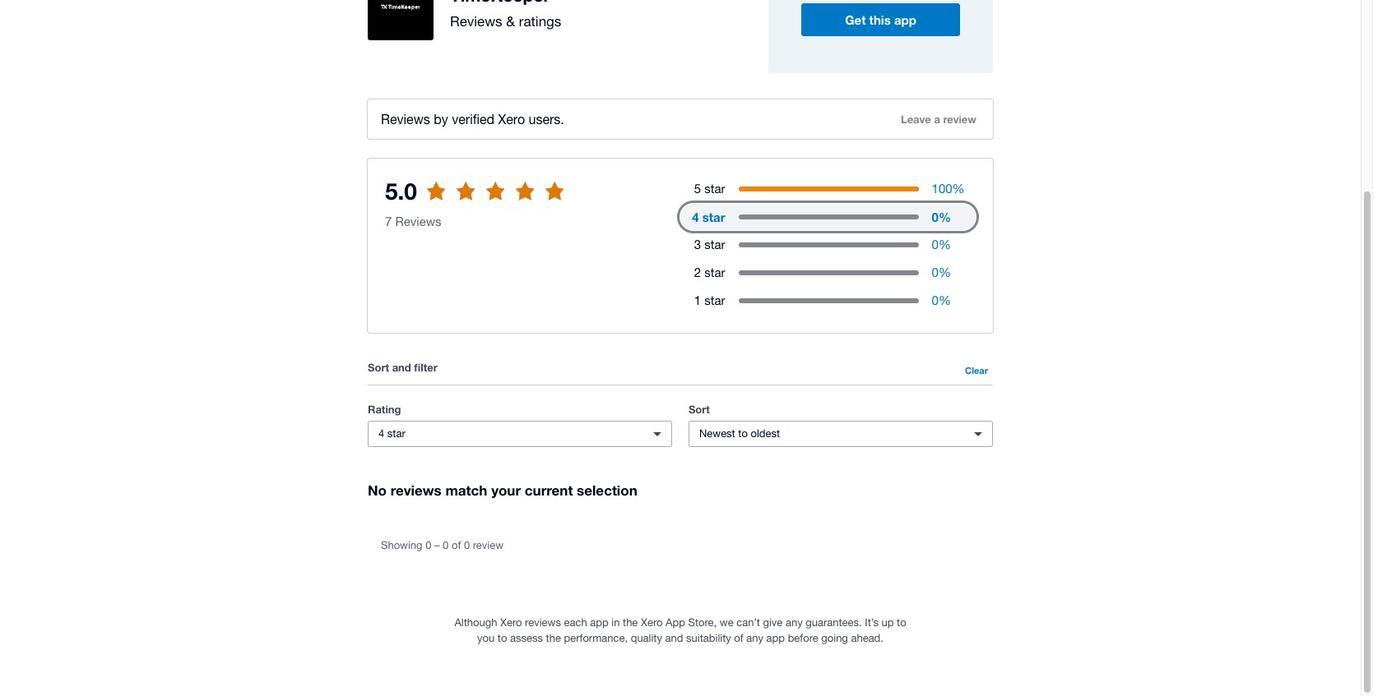 Task type: locate. For each thing, give the bounding box(es) containing it.
1 horizontal spatial and
[[665, 633, 683, 645]]

each
[[564, 617, 587, 629]]

review inside button
[[943, 113, 977, 126]]

review
[[943, 113, 977, 126], [473, 539, 504, 552]]

reviews
[[450, 13, 502, 30], [381, 112, 430, 127], [395, 215, 441, 229]]

reviews up assess
[[525, 617, 561, 629]]

and inside although xero reviews each app in the xero app store, we can't give any guarantees. it's up to you to assess the performance, quality and suitability of any app before going ahead.
[[665, 633, 683, 645]]

0 vertical spatial of
[[452, 539, 461, 552]]

reviews
[[456, 193, 504, 209], [391, 482, 442, 499], [525, 617, 561, 629]]

sort up newest
[[689, 403, 710, 416]]

0 vertical spatial reviews
[[450, 13, 502, 30]]

2 vertical spatial reviews
[[525, 617, 561, 629]]

% for 2 star
[[939, 266, 951, 280]]

of down can't in the bottom right of the page
[[734, 633, 744, 645]]

to left the oldest
[[738, 428, 748, 440]]

4 0 % from the top
[[932, 294, 951, 308]]

1 vertical spatial the
[[546, 633, 561, 645]]

3 0 % from the top
[[932, 266, 951, 280]]

this
[[869, 13, 891, 27]]

star inside popup button
[[387, 428, 405, 440]]

1 star
[[694, 294, 725, 308]]

0 horizontal spatial the
[[546, 633, 561, 645]]

in
[[612, 617, 620, 629]]

sort and filter
[[368, 361, 438, 374]]

1 vertical spatial reviews
[[391, 482, 442, 499]]

4 star up 3 star
[[692, 210, 725, 225]]

app inside get this app link
[[894, 13, 916, 27]]

newest to oldest
[[699, 428, 780, 440]]

100 %
[[932, 182, 965, 196]]

star down rating
[[387, 428, 405, 440]]

1 vertical spatial of
[[734, 633, 744, 645]]

reviews down skip
[[395, 215, 441, 229]]

and left filter
[[392, 361, 411, 374]]

we
[[720, 617, 734, 629]]

4 star
[[692, 210, 725, 225], [378, 428, 405, 440]]

0 horizontal spatial 4
[[378, 428, 384, 440]]

reviews left &
[[450, 13, 502, 30]]

1 horizontal spatial reviews
[[456, 193, 504, 209]]

1 horizontal spatial sort
[[689, 403, 710, 416]]

0 vertical spatial reviews
[[456, 193, 504, 209]]

and down app
[[665, 633, 683, 645]]

of right –
[[452, 539, 461, 552]]

star right 2
[[704, 266, 725, 280]]

any down can't in the bottom right of the page
[[746, 633, 764, 645]]

5
[[694, 182, 701, 196]]

rating
[[368, 403, 401, 416]]

1 horizontal spatial of
[[734, 633, 744, 645]]

you
[[477, 633, 495, 645]]

any up before
[[786, 617, 803, 629]]

leave
[[901, 113, 931, 126]]

4 star button
[[368, 421, 672, 448]]

4 down rating
[[378, 428, 384, 440]]

star right 1
[[704, 294, 725, 308]]

2 horizontal spatial reviews
[[525, 617, 561, 629]]

0 % for 2 star
[[932, 266, 951, 280]]

1
[[694, 294, 701, 308]]

4
[[692, 210, 699, 225], [378, 428, 384, 440]]

going
[[821, 633, 848, 645]]

0 horizontal spatial 4 star
[[378, 428, 405, 440]]

xero
[[498, 112, 525, 127], [500, 617, 522, 629], [641, 617, 663, 629]]

and
[[392, 361, 411, 374], [665, 633, 683, 645]]

reviews inside although xero reviews each app in the xero app store, we can't give any guarantees. it's up to you to assess the performance, quality and suitability of any app before going ahead.
[[525, 617, 561, 629]]

leave a review button
[[891, 106, 986, 132]]

1 vertical spatial 4
[[378, 428, 384, 440]]

–
[[434, 539, 440, 552]]

1 horizontal spatial any
[[786, 617, 803, 629]]

0 horizontal spatial sort
[[368, 361, 389, 374]]

the right in
[[623, 617, 638, 629]]

0 vertical spatial 4
[[692, 210, 699, 225]]

0 horizontal spatial and
[[392, 361, 411, 374]]

star
[[704, 182, 725, 196], [702, 210, 725, 225], [704, 238, 725, 252], [704, 266, 725, 280], [704, 294, 725, 308], [387, 428, 405, 440]]

1 vertical spatial 4 star
[[378, 428, 405, 440]]

1 vertical spatial review
[[473, 539, 504, 552]]

0 % for 1 star
[[932, 294, 951, 308]]

app left in
[[590, 617, 609, 629]]

1 0 % from the top
[[932, 210, 951, 225]]

the
[[623, 617, 638, 629], [546, 633, 561, 645]]

1 horizontal spatial 4
[[692, 210, 699, 225]]

2 vertical spatial reviews
[[395, 215, 441, 229]]

app down give
[[766, 633, 785, 645]]

0 % for 4 star
[[932, 210, 951, 225]]

current
[[525, 482, 573, 499]]

reviews for skip
[[456, 193, 504, 209]]

review right a
[[943, 113, 977, 126]]

1 horizontal spatial app
[[766, 633, 785, 645]]

any
[[786, 617, 803, 629], [746, 633, 764, 645]]

1 vertical spatial reviews
[[381, 112, 430, 127]]

verified
[[452, 112, 495, 127]]

1 vertical spatial and
[[665, 633, 683, 645]]

assess
[[510, 633, 543, 645]]

1 horizontal spatial the
[[623, 617, 638, 629]]

reviews by verified xero users.
[[381, 112, 564, 127]]

review right –
[[473, 539, 504, 552]]

sort
[[368, 361, 389, 374], [689, 403, 710, 416]]

of
[[452, 539, 461, 552], [734, 633, 744, 645]]

4 star down rating
[[378, 428, 405, 440]]

0 vertical spatial review
[[943, 113, 977, 126]]

to
[[439, 193, 452, 209], [738, 428, 748, 440], [897, 617, 906, 629], [498, 633, 507, 645]]

1 vertical spatial app
[[590, 617, 609, 629]]

1 vertical spatial sort
[[689, 403, 710, 416]]

2 horizontal spatial app
[[894, 13, 916, 27]]

sort for sort and filter
[[368, 361, 389, 374]]

your
[[491, 482, 521, 499]]

0 vertical spatial and
[[392, 361, 411, 374]]

1 horizontal spatial review
[[943, 113, 977, 126]]

skip to reviews list
[[408, 193, 526, 209]]

% for 4 star
[[939, 210, 951, 225]]

0 horizontal spatial review
[[473, 539, 504, 552]]

the right assess
[[546, 633, 561, 645]]

0 horizontal spatial app
[[590, 617, 609, 629]]

0 horizontal spatial any
[[746, 633, 764, 645]]

to inside popup button
[[738, 428, 748, 440]]

% for 5 star
[[952, 182, 965, 196]]

0 horizontal spatial reviews
[[391, 482, 442, 499]]

reviews right 'no'
[[391, 482, 442, 499]]

0 vertical spatial 4 star
[[692, 210, 725, 225]]

suitability
[[686, 633, 731, 645]]

reviews left by
[[381, 112, 430, 127]]

can't
[[737, 617, 760, 629]]

4 up 3
[[692, 210, 699, 225]]

0
[[932, 210, 939, 225], [932, 238, 939, 252], [932, 266, 939, 280], [932, 294, 939, 308], [425, 539, 431, 552], [443, 539, 449, 552], [464, 539, 470, 552]]

0 vertical spatial app
[[894, 13, 916, 27]]

0 vertical spatial sort
[[368, 361, 389, 374]]

reviews & ratings
[[450, 13, 561, 30]]

sort up rating
[[368, 361, 389, 374]]

app
[[894, 13, 916, 27], [590, 617, 609, 629], [766, 633, 785, 645]]

5.0
[[385, 178, 417, 205]]

0 %
[[932, 210, 951, 225], [932, 238, 951, 252], [932, 266, 951, 280], [932, 294, 951, 308]]

&
[[506, 13, 515, 30]]

showing
[[381, 539, 423, 552]]

app right this
[[894, 13, 916, 27]]

2 0 % from the top
[[932, 238, 951, 252]]

%
[[952, 182, 965, 196], [939, 210, 951, 225], [939, 238, 951, 252], [939, 266, 951, 280], [939, 294, 951, 308]]

reviews left list
[[456, 193, 504, 209]]



Task type: describe. For each thing, give the bounding box(es) containing it.
0 vertical spatial any
[[786, 617, 803, 629]]

star right 3
[[704, 238, 725, 252]]

100
[[932, 182, 952, 196]]

xero up quality
[[641, 617, 663, 629]]

match
[[445, 482, 487, 499]]

2 star
[[694, 266, 725, 280]]

2
[[694, 266, 701, 280]]

guarantees.
[[806, 617, 862, 629]]

up
[[882, 617, 894, 629]]

give
[[763, 617, 783, 629]]

ahead.
[[851, 633, 884, 645]]

store,
[[688, 617, 717, 629]]

0 % for 3 star
[[932, 238, 951, 252]]

4 inside 4 star popup button
[[378, 428, 384, 440]]

app
[[666, 617, 685, 629]]

ratings
[[519, 13, 561, 30]]

get
[[845, 13, 866, 27]]

sort for sort
[[689, 403, 710, 416]]

although xero reviews each app in the xero app store, we can't give any guarantees. it's up to you to assess the performance, quality and suitability of any app before going ahead.
[[454, 617, 906, 645]]

0 horizontal spatial of
[[452, 539, 461, 552]]

it's
[[865, 617, 879, 629]]

newest to oldest button
[[689, 421, 993, 448]]

no reviews match your current selection
[[368, 482, 637, 499]]

7
[[385, 215, 392, 229]]

quality
[[631, 633, 662, 645]]

showing 0 – 0 of 0 review
[[381, 539, 504, 552]]

a
[[934, 113, 940, 126]]

clear button
[[960, 360, 993, 382]]

oldest
[[751, 428, 780, 440]]

leave a review
[[901, 113, 977, 126]]

4 star inside popup button
[[378, 428, 405, 440]]

7 reviews
[[385, 215, 441, 229]]

star up 3 star
[[702, 210, 725, 225]]

1 vertical spatial any
[[746, 633, 764, 645]]

reviews for reviews & ratings
[[450, 13, 502, 30]]

although
[[454, 617, 497, 629]]

filter
[[414, 361, 438, 374]]

to right up
[[897, 617, 906, 629]]

3 star
[[694, 238, 725, 252]]

0 vertical spatial the
[[623, 617, 638, 629]]

get this app
[[845, 13, 916, 27]]

clear
[[965, 365, 988, 376]]

xero left users.
[[498, 112, 525, 127]]

reviews for reviews by verified xero users.
[[381, 112, 430, 127]]

% for 3 star
[[939, 238, 951, 252]]

performance,
[[564, 633, 628, 645]]

of inside although xero reviews each app in the xero app store, we can't give any guarantees. it's up to you to assess the performance, quality and suitability of any app before going ahead.
[[734, 633, 744, 645]]

users.
[[529, 112, 564, 127]]

newest
[[699, 428, 735, 440]]

by
[[434, 112, 448, 127]]

% for 1 star
[[939, 294, 951, 308]]

5 star
[[694, 182, 725, 196]]

to right the you
[[498, 633, 507, 645]]

2 vertical spatial app
[[766, 633, 785, 645]]

skip to reviews list link
[[394, 185, 540, 218]]

1 horizontal spatial 4 star
[[692, 210, 725, 225]]

to right skip
[[439, 193, 452, 209]]

no
[[368, 482, 387, 499]]

list
[[507, 193, 526, 209]]

star right 5
[[704, 182, 725, 196]]

get this app link
[[801, 3, 960, 36]]

skip
[[408, 193, 436, 209]]

xero up assess
[[500, 617, 522, 629]]

before
[[788, 633, 818, 645]]

reviews for although
[[525, 617, 561, 629]]

3
[[694, 238, 701, 252]]

selection
[[577, 482, 637, 499]]



Task type: vqa. For each thing, say whether or not it's contained in the screenshot.
VITAL inside Mayday is a vital tool. It dramatically streamlines our month-end process, saving us a significant amount of time. We're also way less stressed at month end now that we use Balancer to manage our intercompany loans.
no



